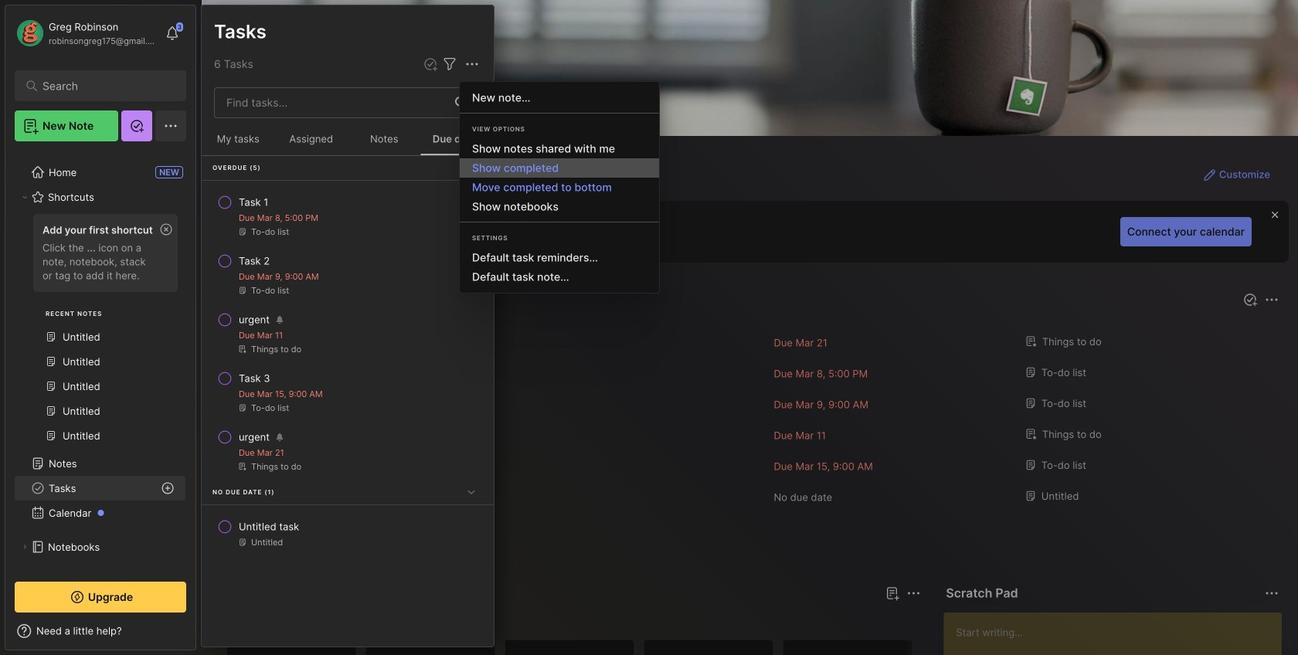 Task type: describe. For each thing, give the bounding box(es) containing it.
task 2 1 cell
[[239, 254, 270, 269]]

2 dropdown list menu from the top
[[460, 248, 659, 287]]

1 horizontal spatial new task image
[[1243, 292, 1259, 308]]

Account field
[[15, 18, 158, 49]]

6 row from the top
[[208, 513, 488, 555]]

1 row from the top
[[208, 189, 488, 244]]

group inside main element
[[15, 210, 186, 458]]

3 row from the top
[[208, 306, 488, 362]]

expand notebooks image
[[20, 543, 29, 552]]

task 3 3 cell
[[239, 371, 270, 387]]

filter tasks image
[[441, 55, 459, 74]]

0 vertical spatial new task image
[[423, 56, 438, 72]]



Task type: locate. For each thing, give the bounding box(es) containing it.
None search field
[[43, 77, 166, 95]]

none search field inside main element
[[43, 77, 166, 95]]

row group
[[202, 156, 494, 568], [227, 328, 1283, 513], [227, 640, 1299, 656]]

0 horizontal spatial new task image
[[423, 56, 438, 72]]

Search text field
[[43, 79, 166, 94]]

main element
[[0, 0, 201, 656]]

tab
[[281, 612, 344, 631]]

click to collapse image
[[195, 627, 207, 646]]

Filter tasks field
[[441, 55, 459, 74]]

WHAT'S NEW field
[[5, 619, 196, 644]]

Find tasks… text field
[[217, 90, 446, 116]]

1 dropdown list menu from the top
[[460, 139, 659, 217]]

untitled task 0 cell
[[239, 520, 299, 535]]

collapse 05_nodate image
[[464, 484, 479, 500]]

more actions and view options image
[[463, 55, 482, 74]]

2 row from the top
[[208, 247, 488, 303]]

dropdown list menu
[[460, 139, 659, 217], [460, 248, 659, 287]]

4 row from the top
[[208, 365, 488, 421]]

new task image
[[423, 56, 438, 72], [1243, 292, 1259, 308]]

collapse 00_overdue image
[[464, 160, 479, 175]]

Start writing… text field
[[957, 613, 1282, 656]]

urgent 2 cell
[[239, 312, 270, 328]]

1 vertical spatial dropdown list menu
[[460, 248, 659, 287]]

tree inside main element
[[5, 151, 196, 643]]

task 1 0 cell
[[239, 195, 268, 210]]

1 vertical spatial new task image
[[1243, 292, 1259, 308]]

menu item
[[460, 159, 659, 178]]

row
[[208, 189, 488, 244], [208, 247, 488, 303], [208, 306, 488, 362], [208, 365, 488, 421], [208, 424, 488, 479], [208, 513, 488, 555]]

5 row from the top
[[208, 424, 488, 479]]

More actions and view options field
[[459, 55, 482, 74]]

0 vertical spatial dropdown list menu
[[460, 139, 659, 217]]

urgent 4 cell
[[239, 430, 270, 445]]

group
[[15, 210, 186, 458]]

tree
[[5, 151, 196, 643]]



Task type: vqa. For each thing, say whether or not it's contained in the screenshot.
Upgrade ICON
no



